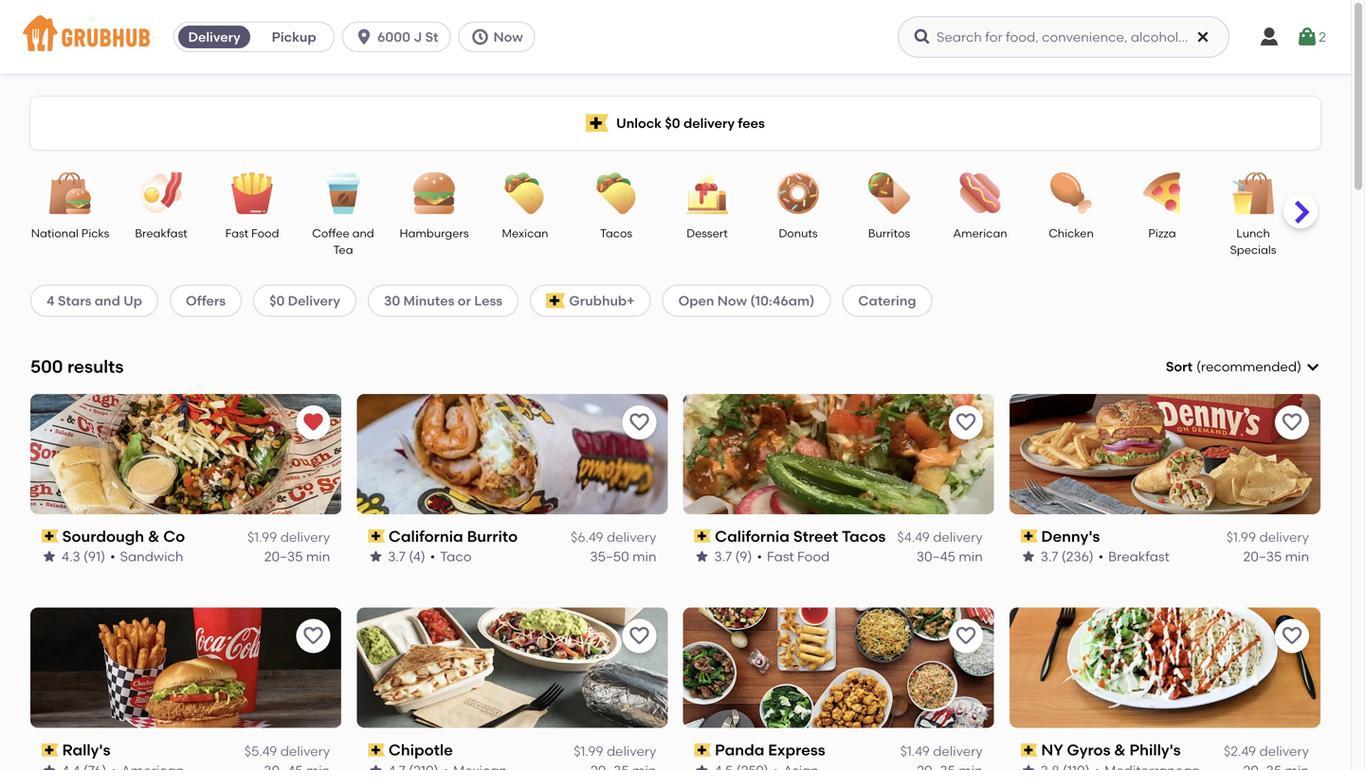 Task type: describe. For each thing, give the bounding box(es) containing it.
star icon image for california street tacos
[[695, 549, 710, 565]]

proceed
[[1121, 702, 1176, 718]]

star icon image for denny's
[[1021, 549, 1036, 565]]

coffee and tea
[[312, 227, 374, 257]]

pickup button
[[254, 22, 334, 52]]

1 horizontal spatial tacos
[[842, 527, 886, 546]]

30
[[384, 293, 400, 309]]

american image
[[947, 173, 1014, 214]]

500
[[30, 357, 63, 377]]

sort ( recommended )
[[1166, 359, 1302, 375]]

pickup
[[272, 29, 316, 45]]

minutes
[[403, 293, 455, 309]]

open
[[678, 293, 714, 309]]

2 button
[[1296, 20, 1326, 54]]

1 vertical spatial &
[[1114, 742, 1126, 760]]

catering
[[858, 293, 916, 309]]

chipotle
[[389, 742, 453, 760]]

$6.49 delivery
[[571, 530, 657, 546]]

denny's logo image
[[1010, 394, 1321, 515]]

proceed to checkout
[[1121, 702, 1259, 718]]

lunch specials image
[[1220, 173, 1287, 214]]

coffee and tea image
[[310, 173, 376, 214]]

ny
[[1041, 742, 1063, 760]]

• for burrito
[[430, 549, 435, 565]]

star icon image for california burrito
[[368, 549, 383, 565]]

offers
[[186, 293, 226, 309]]

$0 delivery
[[269, 293, 340, 309]]

pizza
[[1149, 227, 1176, 240]]

delivery for rally's
[[280, 744, 330, 760]]

panda
[[715, 742, 765, 760]]

)
[[1297, 359, 1302, 375]]

delivery for california burrito
[[607, 530, 657, 546]]

denny's
[[1041, 527, 1100, 546]]

star icon image for panda express
[[695, 764, 710, 771]]

star icon image for sourdough & co
[[42, 549, 57, 565]]

save this restaurant button for california street tacos
[[949, 406, 983, 440]]

burritos
[[868, 227, 910, 240]]

30–45
[[917, 549, 956, 565]]

save this restaurant button for denny's
[[1275, 406, 1309, 440]]

saved restaurant image
[[302, 411, 324, 434]]

grubhub plus flag logo image for unlock $0 delivery fees
[[586, 114, 609, 132]]

results
[[67, 357, 124, 377]]

chicken
[[1049, 227, 1094, 240]]

st
[[425, 29, 438, 45]]

co
[[163, 527, 185, 546]]

save this restaurant button for california burrito
[[622, 406, 657, 440]]

2
[[1319, 29, 1326, 45]]

save this restaurant image for rally's
[[302, 625, 324, 648]]

0 vertical spatial tacos
[[600, 227, 632, 240]]

save this restaurant image for panda express
[[955, 625, 977, 648]]

subscription pass image for california street tacos
[[695, 530, 711, 543]]

• taco
[[430, 549, 472, 565]]

chipotle logo image
[[357, 608, 668, 729]]

delivery for california street tacos
[[933, 530, 983, 546]]

proceed to checkout button
[[1063, 693, 1317, 727]]

$6.49
[[571, 530, 604, 546]]

1 horizontal spatial now
[[718, 293, 747, 309]]

and inside coffee and tea
[[352, 227, 374, 240]]

hamburgers
[[400, 227, 469, 240]]

american
[[953, 227, 1007, 240]]

breakfast image
[[128, 173, 194, 214]]

3.7 (4)
[[388, 549, 425, 565]]

up
[[123, 293, 142, 309]]

$1.49 delivery
[[900, 744, 983, 760]]

save this restaurant image for california street tacos
[[955, 411, 977, 434]]

subscription pass image for ny gyros & philly's
[[1021, 744, 1038, 758]]

svg image inside '2' button
[[1296, 26, 1319, 48]]

(
[[1197, 359, 1201, 375]]

$1.99 delivery for sourdough & co
[[247, 530, 330, 546]]

california for california burrito
[[389, 527, 463, 546]]

open now (10:46am)
[[678, 293, 815, 309]]

2 horizontal spatial svg image
[[1258, 26, 1281, 48]]

save this restaurant button for panda express
[[949, 620, 983, 654]]

0 horizontal spatial and
[[95, 293, 120, 309]]

national picks image
[[37, 173, 103, 214]]

(4)
[[409, 549, 425, 565]]

chicken image
[[1038, 173, 1105, 214]]

coffee
[[312, 227, 350, 240]]

save this restaurant image for california burrito
[[628, 411, 651, 434]]

delivery for denny's
[[1260, 530, 1309, 546]]

4 min from the left
[[1285, 549, 1309, 565]]

dessert
[[687, 227, 728, 240]]

subscription pass image for california burrito
[[368, 530, 385, 543]]

fees
[[738, 115, 765, 131]]

• sandwich
[[110, 549, 183, 565]]

3.7 for denny's
[[1041, 549, 1058, 565]]

4 stars and up
[[46, 293, 142, 309]]

lunch specials
[[1230, 227, 1277, 257]]

panda express
[[715, 742, 825, 760]]

star icon image for ny gyros & philly's
[[1021, 764, 1036, 771]]

6000 j st
[[377, 29, 438, 45]]

svg image inside now button
[[471, 27, 490, 46]]

$1.49
[[900, 744, 930, 760]]

3.7 (236)
[[1041, 549, 1094, 565]]

$5.49
[[244, 744, 277, 760]]

0 horizontal spatial fast
[[225, 227, 249, 240]]

fast food
[[225, 227, 279, 240]]

less
[[474, 293, 503, 309]]

save this restaurant button for rally's
[[296, 620, 330, 654]]

street
[[793, 527, 839, 546]]

sourdough & co  logo image
[[30, 394, 341, 515]]

or
[[458, 293, 471, 309]]

national
[[31, 227, 79, 240]]

dessert image
[[674, 173, 740, 214]]

20–35 for sourdough & co
[[264, 549, 303, 565]]

$5.49 delivery
[[244, 744, 330, 760]]

hamburgers image
[[401, 173, 467, 214]]

save this restaurant image for ny gyros & philly's
[[1281, 625, 1304, 648]]

donuts
[[779, 227, 818, 240]]

now inside button
[[493, 29, 523, 45]]

1 horizontal spatial svg image
[[913, 27, 932, 46]]

none field containing sort
[[1166, 357, 1321, 377]]

lunch
[[1237, 227, 1270, 240]]

delivery button
[[175, 22, 254, 52]]

delivery for chipotle
[[607, 744, 657, 760]]

checkout
[[1195, 702, 1259, 718]]

burritos image
[[856, 173, 923, 214]]

subscription pass image for denny's
[[1021, 530, 1038, 543]]



Task type: vqa. For each thing, say whether or not it's contained in the screenshot.


Task type: locate. For each thing, give the bounding box(es) containing it.
star icon image for chipotle
[[368, 764, 383, 771]]

1 horizontal spatial california
[[715, 527, 790, 546]]

save this restaurant image for denny's
[[1281, 411, 1304, 434]]

2 horizontal spatial 3.7
[[1041, 549, 1058, 565]]

food down street
[[797, 549, 830, 565]]

j
[[414, 29, 422, 45]]

2 20–35 min from the left
[[1243, 549, 1309, 565]]

1 horizontal spatial &
[[1114, 742, 1126, 760]]

california burrito logo image
[[357, 394, 668, 515]]

specials
[[1230, 243, 1277, 257]]

grubhub plus flag logo image left "unlock"
[[586, 114, 609, 132]]

0 horizontal spatial california
[[389, 527, 463, 546]]

burrito
[[467, 527, 518, 546]]

3 3.7 from the left
[[1041, 549, 1058, 565]]

california up (4)
[[389, 527, 463, 546]]

None field
[[1166, 357, 1321, 377]]

fast down fast food 'image' in the top of the page
[[225, 227, 249, 240]]

0 vertical spatial delivery
[[188, 29, 241, 45]]

subscription pass image for panda express
[[695, 744, 711, 758]]

• for &
[[110, 549, 115, 565]]

2 min from the left
[[633, 549, 657, 565]]

and
[[352, 227, 374, 240], [95, 293, 120, 309]]

express
[[768, 742, 825, 760]]

mexican image
[[492, 173, 558, 214]]

star icon image for rally's
[[42, 764, 57, 771]]

svg image
[[1258, 26, 1281, 48], [471, 27, 490, 46], [913, 27, 932, 46]]

$1.99 for sourdough & co
[[247, 530, 277, 546]]

national picks
[[31, 227, 109, 240]]

breakfast right (236)
[[1109, 549, 1170, 565]]

picks
[[81, 227, 109, 240]]

ny gyros & philly's
[[1041, 742, 1181, 760]]

6000
[[377, 29, 411, 45]]

0 horizontal spatial $1.99
[[247, 530, 277, 546]]

saved restaurant button
[[296, 406, 330, 440]]

unlock $0 delivery fees
[[616, 115, 765, 131]]

subscription pass image left ny
[[1021, 744, 1038, 758]]

1 vertical spatial now
[[718, 293, 747, 309]]

1 3.7 from the left
[[388, 549, 406, 565]]

grubhub plus flag logo image
[[586, 114, 609, 132], [546, 293, 565, 309]]

gyros
[[1067, 742, 1111, 760]]

delivery down tea
[[288, 293, 340, 309]]

rally's
[[62, 742, 110, 760]]

&
[[148, 527, 160, 546], [1114, 742, 1126, 760]]

0 horizontal spatial 20–35 min
[[264, 549, 330, 565]]

california burrito
[[389, 527, 518, 546]]

recommended
[[1201, 359, 1297, 375]]

1 20–35 min from the left
[[264, 549, 330, 565]]

sourdough
[[62, 527, 144, 546]]

to
[[1179, 702, 1192, 718]]

0 horizontal spatial svg image
[[471, 27, 490, 46]]

1 horizontal spatial food
[[797, 549, 830, 565]]

1 vertical spatial breakfast
[[1109, 549, 1170, 565]]

$2.49
[[1224, 744, 1256, 760]]

• fast food
[[757, 549, 830, 565]]

2 california from the left
[[715, 527, 790, 546]]

subscription pass image for sourdough & co
[[42, 530, 58, 543]]

pizza image
[[1129, 173, 1196, 214]]

(9)
[[735, 549, 752, 565]]

2 20–35 from the left
[[1243, 549, 1282, 565]]

save this restaurant image
[[955, 411, 977, 434], [1281, 411, 1304, 434], [955, 625, 977, 648], [1281, 625, 1304, 648]]

taco
[[440, 549, 472, 565]]

$2.49 delivery
[[1224, 744, 1309, 760]]

1 horizontal spatial and
[[352, 227, 374, 240]]

2 3.7 from the left
[[714, 549, 732, 565]]

• right (4)
[[430, 549, 435, 565]]

1 horizontal spatial breakfast
[[1109, 549, 1170, 565]]

0 horizontal spatial breakfast
[[135, 227, 187, 240]]

3 min from the left
[[959, 549, 983, 565]]

philly's
[[1130, 742, 1181, 760]]

& right gyros
[[1114, 742, 1126, 760]]

min for street
[[959, 549, 983, 565]]

1 vertical spatial fast
[[767, 549, 794, 565]]

1 vertical spatial delivery
[[288, 293, 340, 309]]

save this restaurant button for ny gyros & philly's
[[1275, 620, 1309, 654]]

3.7 left (4)
[[388, 549, 406, 565]]

tacos down tacos 'image'
[[600, 227, 632, 240]]

save this restaurant button for chipotle
[[622, 620, 657, 654]]

0 vertical spatial food
[[251, 227, 279, 240]]

20–35
[[264, 549, 303, 565], [1243, 549, 1282, 565]]

and left 'up' at the top left of the page
[[95, 293, 120, 309]]

tea
[[333, 243, 353, 257]]

california street tacos
[[715, 527, 886, 546]]

california street tacos logo image
[[683, 394, 994, 515]]

subscription pass image left rally's
[[42, 744, 58, 758]]

1 horizontal spatial fast
[[767, 549, 794, 565]]

1 horizontal spatial 20–35 min
[[1243, 549, 1309, 565]]

500 results
[[30, 357, 124, 377]]

0 horizontal spatial tacos
[[600, 227, 632, 240]]

subscription pass image right $6.49 delivery
[[695, 530, 711, 543]]

0 vertical spatial $0
[[665, 115, 680, 131]]

0 vertical spatial now
[[493, 29, 523, 45]]

$4.49
[[897, 530, 930, 546]]

$0 right "unlock"
[[665, 115, 680, 131]]

0 horizontal spatial $0
[[269, 293, 285, 309]]

30–45 min
[[917, 549, 983, 565]]

1 horizontal spatial $1.99
[[574, 744, 604, 760]]

delivery
[[684, 115, 735, 131], [280, 530, 330, 546], [607, 530, 657, 546], [933, 530, 983, 546], [1260, 530, 1309, 546], [280, 744, 330, 760], [607, 744, 657, 760], [933, 744, 983, 760], [1260, 744, 1309, 760]]

now
[[493, 29, 523, 45], [718, 293, 747, 309]]

0 horizontal spatial delivery
[[188, 29, 241, 45]]

food
[[251, 227, 279, 240], [797, 549, 830, 565]]

1 vertical spatial grubhub plus flag logo image
[[546, 293, 565, 309]]

now button
[[458, 22, 543, 52]]

tacos image
[[583, 173, 649, 214]]

$4.49 delivery
[[897, 530, 983, 546]]

subscription pass image left panda
[[695, 744, 711, 758]]

0 horizontal spatial 3.7
[[388, 549, 406, 565]]

0 horizontal spatial food
[[251, 227, 279, 240]]

4.3
[[62, 549, 80, 565]]

• breakfast
[[1099, 549, 1170, 565]]

& up sandwich
[[148, 527, 160, 546]]

subscription pass image
[[368, 530, 385, 543], [695, 530, 711, 543], [42, 744, 58, 758], [368, 744, 385, 758], [1021, 744, 1038, 758]]

0 vertical spatial grubhub plus flag logo image
[[586, 114, 609, 132]]

1 20–35 from the left
[[264, 549, 303, 565]]

subscription pass image for chipotle
[[368, 744, 385, 758]]

$1.99
[[247, 530, 277, 546], [1227, 530, 1256, 546], [574, 744, 604, 760]]

0 horizontal spatial grubhub plus flag logo image
[[546, 293, 565, 309]]

rally's logo image
[[30, 608, 341, 729]]

1 horizontal spatial 20–35
[[1243, 549, 1282, 565]]

food down fast food 'image' in the top of the page
[[251, 227, 279, 240]]

$1.99 delivery for chipotle
[[574, 744, 657, 760]]

tacos right street
[[842, 527, 886, 546]]

unlock
[[616, 115, 662, 131]]

svg image inside 6000 j st button
[[355, 27, 374, 46]]

0 horizontal spatial &
[[148, 527, 160, 546]]

6000 j st button
[[342, 22, 458, 52]]

main navigation navigation
[[0, 0, 1351, 74]]

30 minutes or less
[[384, 293, 503, 309]]

0 vertical spatial and
[[352, 227, 374, 240]]

$1.99 delivery for denny's
[[1227, 530, 1309, 546]]

delivery for ny gyros & philly's
[[1260, 744, 1309, 760]]

20–35 for denny's
[[1243, 549, 1282, 565]]

1 horizontal spatial subscription pass image
[[695, 744, 711, 758]]

2 horizontal spatial subscription pass image
[[1021, 530, 1038, 543]]

tacos
[[600, 227, 632, 240], [842, 527, 886, 546]]

subscription pass image left california burrito
[[368, 530, 385, 543]]

0 horizontal spatial $1.99 delivery
[[247, 530, 330, 546]]

min for burrito
[[633, 549, 657, 565]]

• right (91)
[[110, 549, 115, 565]]

1 vertical spatial food
[[797, 549, 830, 565]]

fast food image
[[219, 173, 285, 214]]

3.7 left (236)
[[1041, 549, 1058, 565]]

grubhub+
[[569, 293, 635, 309]]

$0
[[665, 115, 680, 131], [269, 293, 285, 309]]

$1.99 for chipotle
[[574, 744, 604, 760]]

(91)
[[83, 549, 105, 565]]

35–50 min
[[590, 549, 657, 565]]

donuts image
[[765, 173, 832, 214]]

stars
[[58, 293, 91, 309]]

sandwich
[[120, 549, 183, 565]]

20–35 min for denny's
[[1243, 549, 1309, 565]]

0 horizontal spatial subscription pass image
[[42, 530, 58, 543]]

breakfast down breakfast image
[[135, 227, 187, 240]]

Search for food, convenience, alcohol... search field
[[898, 16, 1230, 58]]

1 horizontal spatial 3.7
[[714, 549, 732, 565]]

now right st
[[493, 29, 523, 45]]

subscription pass image left chipotle
[[368, 744, 385, 758]]

delivery
[[188, 29, 241, 45], [288, 293, 340, 309]]

california up (9)
[[715, 527, 790, 546]]

35–50
[[590, 549, 629, 565]]

0 horizontal spatial 20–35
[[264, 549, 303, 565]]

1 • from the left
[[110, 549, 115, 565]]

0 horizontal spatial now
[[493, 29, 523, 45]]

2 horizontal spatial $1.99 delivery
[[1227, 530, 1309, 546]]

grubhub plus flag logo image left grubhub+
[[546, 293, 565, 309]]

california
[[389, 527, 463, 546], [715, 527, 790, 546]]

ny gyros & philly's logo image
[[1010, 608, 1321, 729]]

(236)
[[1062, 549, 1094, 565]]

grubhub plus flag logo image for grubhub+
[[546, 293, 565, 309]]

$1.99 delivery
[[247, 530, 330, 546], [1227, 530, 1309, 546], [574, 744, 657, 760]]

subscription pass image
[[42, 530, 58, 543], [1021, 530, 1038, 543], [695, 744, 711, 758]]

4.3 (91)
[[62, 549, 105, 565]]

20–35 min for sourdough & co
[[264, 549, 330, 565]]

sort
[[1166, 359, 1193, 375]]

delivery for panda express
[[933, 744, 983, 760]]

1 vertical spatial tacos
[[842, 527, 886, 546]]

2 horizontal spatial $1.99
[[1227, 530, 1256, 546]]

1 horizontal spatial delivery
[[288, 293, 340, 309]]

save this restaurant button
[[622, 406, 657, 440], [949, 406, 983, 440], [1275, 406, 1309, 440], [296, 620, 330, 654], [622, 620, 657, 654], [949, 620, 983, 654], [1275, 620, 1309, 654]]

and up tea
[[352, 227, 374, 240]]

$0 right offers
[[269, 293, 285, 309]]

save this restaurant image for chipotle
[[628, 625, 651, 648]]

3.7 left (9)
[[714, 549, 732, 565]]

$1.99 for denny's
[[1227, 530, 1256, 546]]

3.7 for california burrito
[[388, 549, 406, 565]]

3.7 (9)
[[714, 549, 752, 565]]

4 • from the left
[[1099, 549, 1104, 565]]

1 min from the left
[[306, 549, 330, 565]]

0 vertical spatial fast
[[225, 227, 249, 240]]

subscription pass image for rally's
[[42, 744, 58, 758]]

svg image
[[1296, 26, 1319, 48], [355, 27, 374, 46], [1196, 29, 1211, 45], [1306, 360, 1321, 375]]

1 california from the left
[[389, 527, 463, 546]]

2 • from the left
[[430, 549, 435, 565]]

now right open
[[718, 293, 747, 309]]

1 vertical spatial and
[[95, 293, 120, 309]]

3.7
[[388, 549, 406, 565], [714, 549, 732, 565], [1041, 549, 1058, 565]]

delivery for sourdough & co
[[280, 530, 330, 546]]

panda express logo image
[[683, 608, 994, 729]]

• right (9)
[[757, 549, 762, 565]]

california for california street tacos
[[715, 527, 790, 546]]

• for street
[[757, 549, 762, 565]]

delivery inside delivery button
[[188, 29, 241, 45]]

1 horizontal spatial grubhub plus flag logo image
[[586, 114, 609, 132]]

1 horizontal spatial $1.99 delivery
[[574, 744, 657, 760]]

save this restaurant image
[[628, 411, 651, 434], [302, 625, 324, 648], [628, 625, 651, 648]]

min for &
[[306, 549, 330, 565]]

fast down california street tacos
[[767, 549, 794, 565]]

20–35 min
[[264, 549, 330, 565], [1243, 549, 1309, 565]]

fast
[[225, 227, 249, 240], [767, 549, 794, 565]]

delivery left pickup button
[[188, 29, 241, 45]]

sourdough & co
[[62, 527, 185, 546]]

1 vertical spatial $0
[[269, 293, 285, 309]]

1 horizontal spatial $0
[[665, 115, 680, 131]]

• right (236)
[[1099, 549, 1104, 565]]

0 vertical spatial &
[[148, 527, 160, 546]]

3 • from the left
[[757, 549, 762, 565]]

0 vertical spatial breakfast
[[135, 227, 187, 240]]

3.7 for california street tacos
[[714, 549, 732, 565]]

4
[[46, 293, 55, 309]]

star icon image
[[42, 549, 57, 565], [368, 549, 383, 565], [695, 549, 710, 565], [1021, 549, 1036, 565], [42, 764, 57, 771], [368, 764, 383, 771], [695, 764, 710, 771], [1021, 764, 1036, 771]]

subscription pass image left sourdough
[[42, 530, 58, 543]]

subscription pass image left denny's
[[1021, 530, 1038, 543]]



